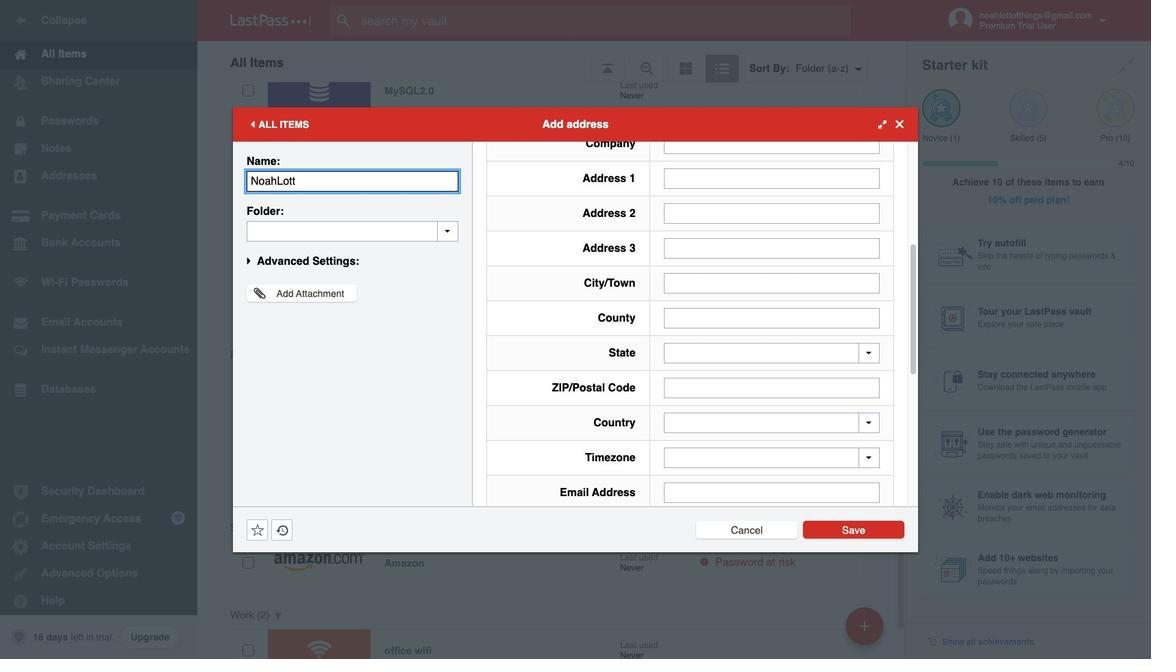 Task type: locate. For each thing, give the bounding box(es) containing it.
None text field
[[664, 134, 880, 154], [247, 221, 458, 242], [664, 308, 880, 329], [664, 343, 880, 364], [664, 483, 880, 504], [664, 134, 880, 154], [247, 221, 458, 242], [664, 308, 880, 329], [664, 343, 880, 364], [664, 483, 880, 504]]

main navigation navigation
[[0, 0, 197, 660]]

None text field
[[664, 169, 880, 189], [247, 171, 458, 192], [664, 204, 880, 224], [664, 238, 880, 259], [664, 273, 880, 294], [664, 378, 880, 399], [664, 169, 880, 189], [247, 171, 458, 192], [664, 204, 880, 224], [664, 238, 880, 259], [664, 273, 880, 294], [664, 378, 880, 399]]

dialog
[[233, 107, 918, 553]]



Task type: vqa. For each thing, say whether or not it's contained in the screenshot.
text field
yes



Task type: describe. For each thing, give the bounding box(es) containing it.
Search search field
[[330, 5, 878, 36]]

search my vault text field
[[330, 5, 878, 36]]

vault options navigation
[[197, 41, 906, 82]]

new item image
[[860, 622, 870, 631]]

lastpass image
[[230, 14, 311, 27]]

new item navigation
[[841, 604, 892, 660]]



